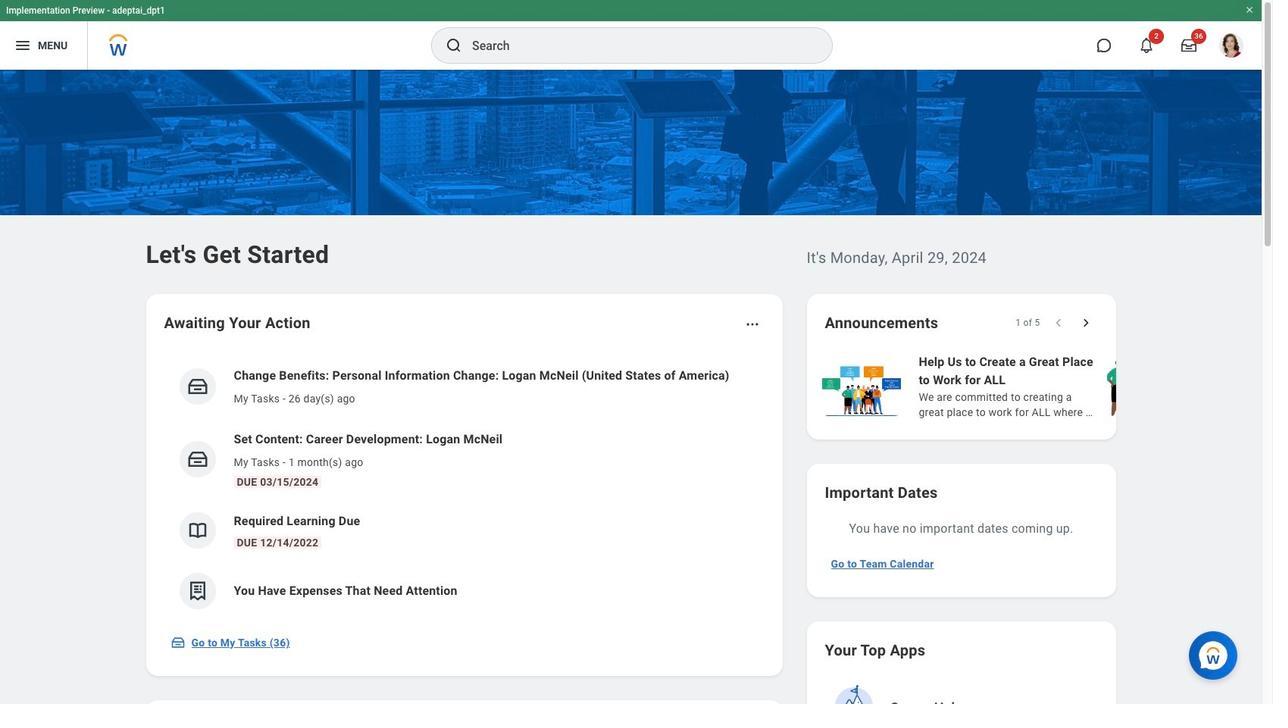 Task type: describe. For each thing, give the bounding box(es) containing it.
profile logan mcneil image
[[1220, 33, 1244, 61]]

chevron right small image
[[1079, 315, 1094, 331]]

search image
[[445, 36, 463, 55]]

1 vertical spatial inbox image
[[170, 635, 185, 651]]

related actions image
[[745, 317, 760, 332]]

1 horizontal spatial list
[[819, 352, 1274, 422]]

justify image
[[14, 36, 32, 55]]

book open image
[[186, 519, 209, 542]]

inbox image inside list
[[186, 375, 209, 398]]



Task type: locate. For each thing, give the bounding box(es) containing it.
inbox image
[[186, 448, 209, 471]]

list
[[819, 352, 1274, 422], [164, 355, 765, 622]]

close environment banner image
[[1246, 5, 1255, 14]]

banner
[[0, 0, 1262, 70]]

0 horizontal spatial list
[[164, 355, 765, 622]]

status
[[1016, 317, 1041, 329]]

0 horizontal spatial inbox image
[[170, 635, 185, 651]]

inbox large image
[[1182, 38, 1197, 53]]

main content
[[0, 70, 1274, 704]]

1 horizontal spatial inbox image
[[186, 375, 209, 398]]

Search Workday  search field
[[472, 29, 801, 62]]

notifications large image
[[1140, 38, 1155, 53]]

chevron left small image
[[1051, 315, 1066, 331]]

dashboard expenses image
[[186, 580, 209, 603]]

inbox image
[[186, 375, 209, 398], [170, 635, 185, 651]]

0 vertical spatial inbox image
[[186, 375, 209, 398]]



Task type: vqa. For each thing, say whether or not it's contained in the screenshot.
Inbox Items list box
no



